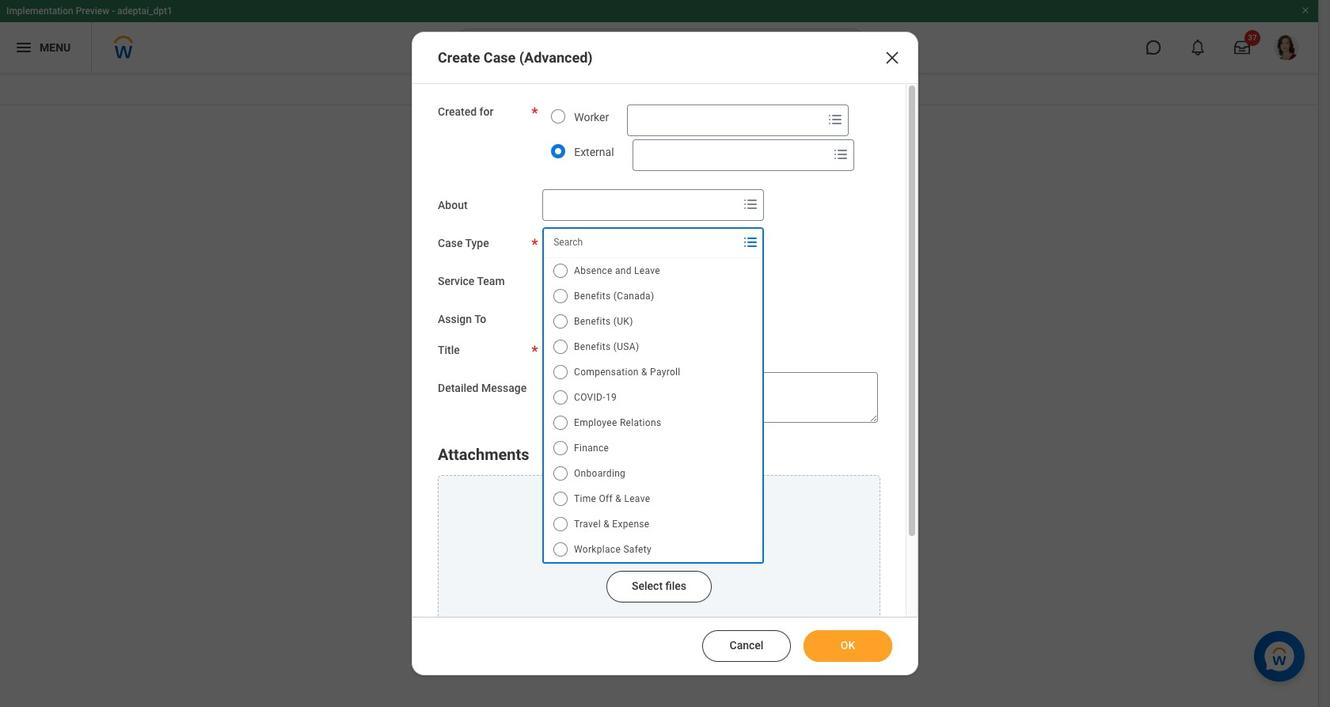Task type: locate. For each thing, give the bounding box(es) containing it.
(advanced)
[[519, 49, 593, 66]]

notifications large image
[[1190, 40, 1206, 55]]

employee relations
[[574, 417, 662, 428]]

implementation preview -   adeptai_dpt1 banner
[[0, 0, 1319, 73]]

employee
[[574, 417, 618, 428]]

onboarding
[[574, 468, 626, 479]]

safety
[[624, 544, 652, 555]]

2 benefits from the top
[[574, 316, 611, 327]]

finance
[[574, 443, 609, 454]]

Detailed Message text field
[[543, 372, 878, 423]]

Case Type field
[[543, 228, 738, 257]]

1 vertical spatial &
[[616, 493, 622, 504]]

Service Team field
[[543, 267, 738, 295]]

relations
[[620, 417, 662, 428]]

0 horizontal spatial &
[[604, 519, 610, 530]]

type
[[465, 237, 489, 249]]

0 vertical spatial case
[[484, 49, 516, 66]]

benefits down absence
[[574, 291, 611, 302]]

& for expense
[[604, 519, 610, 530]]

service
[[438, 275, 475, 287]]

0 vertical spatial &
[[642, 367, 648, 378]]

(uk)
[[614, 316, 633, 327]]

search image
[[465, 38, 484, 57]]

0 horizontal spatial case
[[438, 237, 463, 249]]

ok button
[[804, 630, 893, 662]]

leave right and
[[635, 265, 661, 276]]

covid-
[[574, 392, 606, 403]]

assign
[[438, 313, 472, 325]]

case type
[[438, 237, 489, 249]]

& left "payroll"
[[642, 367, 648, 378]]

leave
[[635, 265, 661, 276], [625, 493, 651, 504]]

absence and leave
[[574, 265, 661, 276]]

benefits up benefits (usa)
[[574, 316, 611, 327]]

x image
[[883, 48, 902, 67]]

0 vertical spatial benefits
[[574, 291, 611, 302]]

3 benefits from the top
[[574, 341, 611, 352]]

case left type
[[438, 237, 463, 249]]

19
[[606, 392, 617, 403]]

2 horizontal spatial &
[[642, 367, 648, 378]]

title
[[438, 343, 460, 356]]

2 vertical spatial benefits
[[574, 341, 611, 352]]

External field
[[633, 141, 828, 169]]

case right create
[[484, 49, 516, 66]]

files
[[666, 579, 687, 592]]

inbox large image
[[1235, 40, 1250, 55]]

attachments region
[[438, 442, 881, 635]]

benefits down benefits (uk) on the left top of the page
[[574, 341, 611, 352]]

created
[[438, 105, 477, 118]]

preview
[[76, 6, 109, 17]]

&
[[642, 367, 648, 378], [616, 493, 622, 504], [604, 519, 610, 530]]

about
[[438, 199, 468, 211]]

Worker field
[[628, 106, 823, 135]]

prompts image for worker
[[826, 110, 845, 129]]

assign to
[[438, 313, 486, 325]]

1 horizontal spatial &
[[616, 493, 622, 504]]

benefits
[[574, 291, 611, 302], [574, 316, 611, 327], [574, 341, 611, 352]]

and
[[615, 265, 632, 276]]

1 benefits from the top
[[574, 291, 611, 302]]

absence
[[574, 265, 613, 276]]

prompts image
[[826, 110, 845, 129], [831, 145, 850, 164], [741, 195, 760, 214], [741, 233, 760, 252]]

for
[[480, 105, 494, 118]]

create case (advanced)
[[438, 49, 593, 66]]

leave up expense
[[625, 493, 651, 504]]

1 vertical spatial benefits
[[574, 316, 611, 327]]

& right the off
[[616, 493, 622, 504]]

benefits (uk)
[[574, 316, 633, 327]]

attachments
[[438, 445, 529, 464]]

main content
[[0, 73, 1319, 149]]

time
[[574, 493, 597, 504]]

ok
[[841, 639, 855, 652]]

2 vertical spatial &
[[604, 519, 610, 530]]

benefits for benefits (usa)
[[574, 341, 611, 352]]

& right travel
[[604, 519, 610, 530]]

created for
[[438, 105, 494, 118]]

detailed
[[438, 382, 479, 394]]

case
[[484, 49, 516, 66], [438, 237, 463, 249]]

service team
[[438, 275, 505, 287]]



Task type: describe. For each thing, give the bounding box(es) containing it.
profile logan mcneil element
[[1265, 30, 1309, 65]]

close environment banner image
[[1301, 6, 1311, 15]]

compensation & payroll
[[574, 367, 681, 378]]

create
[[438, 49, 480, 66]]

select files
[[632, 579, 687, 592]]

create case (advanced) dialog
[[412, 32, 919, 707]]

1 vertical spatial case
[[438, 237, 463, 249]]

payroll
[[650, 367, 681, 378]]

off
[[599, 493, 613, 504]]

prompts image for case type
[[741, 233, 760, 252]]

prompts image for about
[[741, 195, 760, 214]]

time off & leave
[[574, 493, 651, 504]]

(canada)
[[614, 291, 655, 302]]

benefits (usa)
[[574, 341, 640, 352]]

Title text field
[[543, 334, 764, 366]]

travel
[[574, 519, 601, 530]]

0 vertical spatial leave
[[635, 265, 661, 276]]

-
[[112, 6, 115, 17]]

covid-19
[[574, 392, 617, 403]]

travel & expense
[[574, 519, 650, 530]]

select
[[632, 579, 663, 592]]

benefits for benefits (uk)
[[574, 316, 611, 327]]

expense
[[613, 519, 650, 530]]

team
[[477, 275, 505, 287]]

message
[[481, 382, 527, 394]]

to
[[474, 313, 486, 325]]

benefits for benefits (canada)
[[574, 291, 611, 302]]

benefits (canada)
[[574, 291, 655, 302]]

worker
[[574, 111, 609, 124]]

external
[[574, 146, 614, 158]]

implementation preview -   adeptai_dpt1
[[6, 6, 173, 17]]

& for payroll
[[642, 367, 648, 378]]

implementation
[[6, 6, 73, 17]]

detailed message
[[438, 382, 527, 394]]

workplace
[[574, 544, 621, 555]]

cancel button
[[702, 630, 791, 662]]

cancel
[[730, 639, 764, 652]]

About field
[[543, 191, 738, 219]]

adeptai_dpt1
[[117, 6, 173, 17]]

prompts image for external
[[831, 145, 850, 164]]

workplace safety
[[574, 544, 652, 555]]

1 horizontal spatial case
[[484, 49, 516, 66]]

(empty)
[[543, 312, 581, 325]]

select files button
[[607, 571, 712, 602]]

1 vertical spatial leave
[[625, 493, 651, 504]]

(usa)
[[614, 341, 640, 352]]

compensation
[[574, 367, 639, 378]]



Task type: vqa. For each thing, say whether or not it's contained in the screenshot.
middle prompts icon
yes



